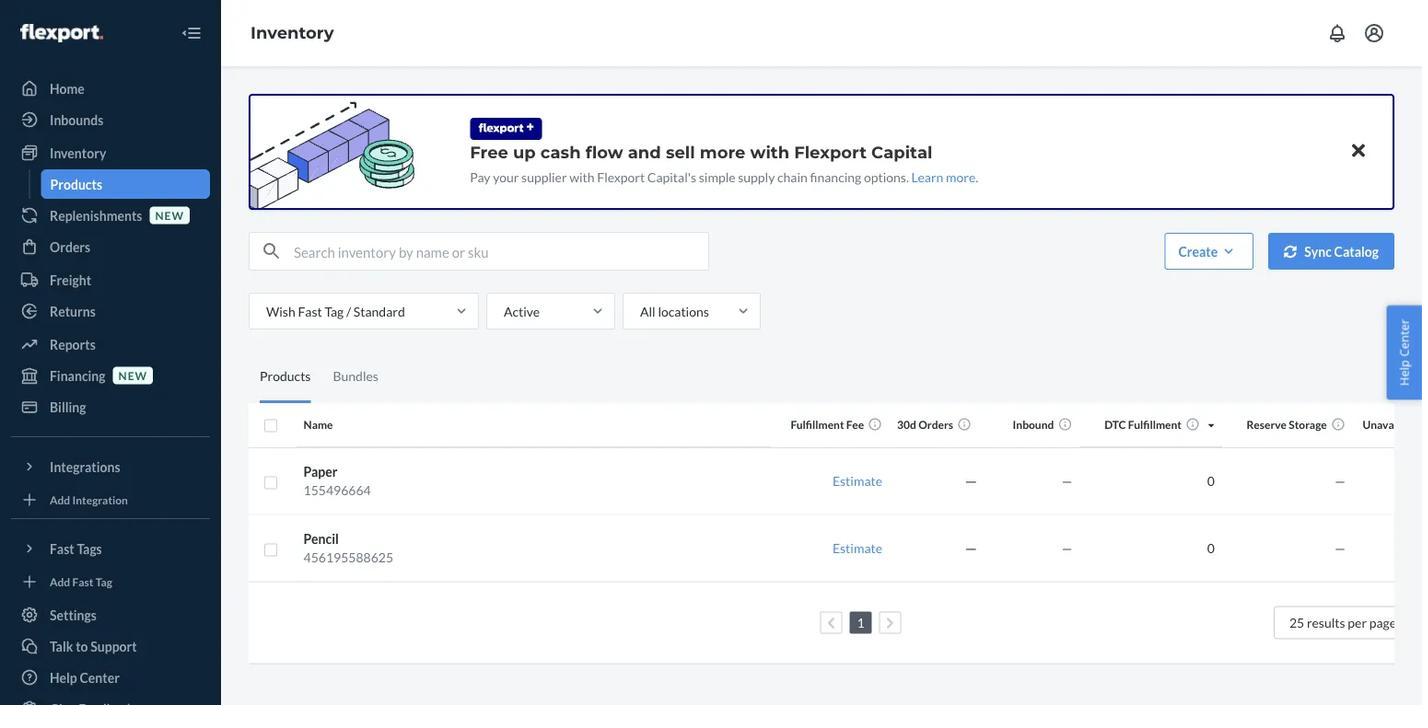 Task type: describe. For each thing, give the bounding box(es) containing it.
page
[[1370, 616, 1397, 631]]

/
[[346, 304, 351, 319]]

learn
[[912, 169, 944, 185]]

0 horizontal spatial flexport
[[597, 169, 645, 185]]

tag for wish
[[325, 304, 344, 319]]

freight
[[50, 272, 91, 288]]

paper 155496664
[[304, 464, 371, 499]]

add for add integration
[[50, 493, 70, 507]]

integrations
[[50, 459, 120, 475]]

pay
[[470, 169, 491, 185]]

free up cash flow and sell more with flexport capital pay your supplier with flexport capital's simple supply chain financing options. learn more .
[[470, 142, 979, 185]]

sync
[[1305, 244, 1332, 259]]

add fast tag link
[[11, 571, 210, 593]]

replenishments
[[50, 208, 142, 223]]

fee
[[847, 419, 864, 432]]

sync alt image
[[1285, 245, 1298, 258]]

chain
[[778, 169, 808, 185]]

sync catalog button
[[1269, 233, 1395, 270]]

square image for 30d orders
[[264, 419, 278, 434]]

wish
[[266, 304, 296, 319]]

add fast tag
[[50, 575, 112, 589]]

financing
[[50, 368, 106, 384]]

up
[[513, 142, 536, 162]]

center inside help center button
[[1396, 319, 1413, 357]]

― for 456195588625
[[965, 541, 978, 557]]

25 results per page option
[[1290, 616, 1397, 631]]

capital's
[[648, 169, 697, 185]]

support
[[91, 639, 137, 655]]

talk to support button
[[11, 632, 210, 662]]

estimate link for 456195588625
[[833, 541, 883, 557]]

simple
[[699, 169, 736, 185]]

name
[[304, 419, 333, 432]]

tags
[[77, 541, 102, 557]]

supply
[[738, 169, 775, 185]]

dtc
[[1105, 419, 1126, 432]]

capital
[[872, 142, 933, 162]]

1 vertical spatial more
[[946, 169, 976, 185]]

25 results per page
[[1290, 616, 1397, 631]]

0 for 155496664
[[1208, 474, 1215, 489]]

add for add fast tag
[[50, 575, 70, 589]]

fast tags
[[50, 541, 102, 557]]

all
[[640, 304, 656, 319]]

create
[[1179, 244, 1218, 259]]

0 vertical spatial products
[[50, 176, 102, 192]]

pencil
[[304, 532, 339, 547]]

help center button
[[1387, 306, 1423, 400]]

pencil 456195588625
[[304, 532, 393, 566]]

estimate link for 155496664
[[833, 474, 883, 489]]

billing link
[[11, 393, 210, 422]]

fast for wish
[[298, 304, 322, 319]]

open account menu image
[[1364, 22, 1386, 44]]

1 vertical spatial orders
[[919, 419, 954, 432]]

1 horizontal spatial inventory link
[[251, 23, 334, 43]]

1 fulfillment from the left
[[791, 419, 845, 432]]

per
[[1348, 616, 1367, 631]]

2 fulfillment from the left
[[1129, 419, 1182, 432]]

fast for add
[[72, 575, 93, 589]]

financing
[[810, 169, 862, 185]]

standard
[[354, 304, 405, 319]]

talk
[[50, 639, 73, 655]]

orders inside orders link
[[50, 239, 91, 255]]

fulfillment fee
[[791, 419, 864, 432]]

dtc fulfillment
[[1105, 419, 1182, 432]]

25
[[1290, 616, 1305, 631]]

chevron left image
[[828, 617, 836, 630]]

0 vertical spatial flexport
[[794, 142, 867, 162]]

your
[[493, 169, 519, 185]]

to
[[76, 639, 88, 655]]

flexport logo image
[[20, 24, 103, 42]]

reserve storage
[[1247, 419, 1328, 432]]

integrations button
[[11, 452, 210, 482]]

active
[[504, 304, 540, 319]]

0 horizontal spatial inventory link
[[11, 138, 210, 168]]

learn more link
[[912, 169, 976, 185]]

fast tags button
[[11, 534, 210, 564]]



Task type: vqa. For each thing, say whether or not it's contained in the screenshot.
second here. from the right
no



Task type: locate. For each thing, give the bounding box(es) containing it.
square image left name
[[264, 419, 278, 434]]

0 vertical spatial tag
[[325, 304, 344, 319]]

add
[[50, 493, 70, 507], [50, 575, 70, 589]]

1 ― from the top
[[965, 474, 978, 489]]

with down the cash
[[570, 169, 595, 185]]

0 horizontal spatial help
[[50, 670, 77, 686]]

fast right 'wish'
[[298, 304, 322, 319]]

1 vertical spatial estimate link
[[833, 541, 883, 557]]

0 vertical spatial square image
[[264, 419, 278, 434]]

free
[[470, 142, 509, 162]]

1 vertical spatial square image
[[264, 476, 278, 491]]

1 horizontal spatial new
[[155, 209, 184, 222]]

0 horizontal spatial center
[[80, 670, 120, 686]]

456195588625
[[304, 550, 393, 566]]

help center inside button
[[1396, 319, 1413, 386]]

1 vertical spatial center
[[80, 670, 120, 686]]

close image
[[1353, 140, 1366, 162]]

results
[[1307, 616, 1346, 631]]

1 horizontal spatial help
[[1396, 360, 1413, 386]]

home link
[[11, 74, 210, 103]]

1 estimate from the top
[[833, 474, 883, 489]]

1 square image from the top
[[264, 419, 278, 434]]

more up simple
[[700, 142, 746, 162]]

center down "talk to support"
[[80, 670, 120, 686]]

2 square image from the top
[[264, 476, 278, 491]]

flow
[[586, 142, 623, 162]]

1 horizontal spatial help center
[[1396, 319, 1413, 386]]

freight link
[[11, 265, 210, 295]]

center inside help center link
[[80, 670, 120, 686]]

0 vertical spatial help
[[1396, 360, 1413, 386]]

0 vertical spatial inventory
[[251, 23, 334, 43]]

new down reports link
[[118, 369, 148, 382]]

0 vertical spatial fast
[[298, 304, 322, 319]]

0 vertical spatial 0
[[1208, 474, 1215, 489]]

0 horizontal spatial tag
[[96, 575, 112, 589]]

estimate link up 1 link
[[833, 541, 883, 557]]

help up "unavailable"
[[1396, 360, 1413, 386]]

1 vertical spatial 0
[[1208, 541, 1215, 557]]

integration
[[72, 493, 128, 507]]

0 for 456195588625
[[1208, 541, 1215, 557]]

Search inventory by name or sku text field
[[294, 233, 709, 270]]

cash
[[541, 142, 581, 162]]

help inside button
[[1396, 360, 1413, 386]]

fast left the tags
[[50, 541, 74, 557]]

0 vertical spatial more
[[700, 142, 746, 162]]

estimate up 1 link
[[833, 541, 883, 557]]

0 horizontal spatial help center
[[50, 670, 120, 686]]

orders link
[[11, 232, 210, 262]]

0
[[1208, 474, 1215, 489], [1208, 541, 1215, 557]]

options.
[[864, 169, 909, 185]]

reserve
[[1247, 419, 1287, 432]]

paper
[[304, 464, 338, 480]]

square image left paper
[[264, 476, 278, 491]]

center
[[1396, 319, 1413, 357], [80, 670, 120, 686]]

1 vertical spatial products
[[260, 369, 311, 384]]

sell
[[666, 142, 695, 162]]

products up replenishments
[[50, 176, 102, 192]]

add integration
[[50, 493, 128, 507]]

square image
[[264, 543, 278, 558]]

0 vertical spatial help center
[[1396, 319, 1413, 386]]

home
[[50, 81, 85, 96]]

storage
[[1289, 419, 1328, 432]]

estimate down fee
[[833, 474, 883, 489]]

—
[[1062, 474, 1073, 489], [1335, 474, 1346, 489], [1062, 541, 1073, 557], [1335, 541, 1346, 557]]

reports link
[[11, 330, 210, 359]]

―
[[965, 474, 978, 489], [965, 541, 978, 557]]

flexport down flow
[[597, 169, 645, 185]]

products up name
[[260, 369, 311, 384]]

1 vertical spatial with
[[570, 169, 595, 185]]

1 vertical spatial ―
[[965, 541, 978, 557]]

open notifications image
[[1327, 22, 1349, 44]]

1 horizontal spatial more
[[946, 169, 976, 185]]

settings link
[[11, 601, 210, 630]]

fulfillment left fee
[[791, 419, 845, 432]]

1 horizontal spatial tag
[[325, 304, 344, 319]]

all locations
[[640, 304, 709, 319]]

1 estimate link from the top
[[833, 474, 883, 489]]

reports
[[50, 337, 96, 352]]

create button
[[1165, 233, 1254, 270]]

new down products link
[[155, 209, 184, 222]]

billing
[[50, 399, 86, 415]]

tag for add
[[96, 575, 112, 589]]

new for replenishments
[[155, 209, 184, 222]]

1 link
[[854, 616, 869, 631]]

2 vertical spatial fast
[[72, 575, 93, 589]]

0 horizontal spatial with
[[570, 169, 595, 185]]

30d orders
[[898, 419, 954, 432]]

orders up freight
[[50, 239, 91, 255]]

0 vertical spatial estimate
[[833, 474, 883, 489]]

fulfillment right 'dtc' at the right bottom
[[1129, 419, 1182, 432]]

more right learn
[[946, 169, 976, 185]]

help center link
[[11, 663, 210, 693]]

.
[[976, 169, 979, 185]]

add left integration
[[50, 493, 70, 507]]

new for financing
[[118, 369, 148, 382]]

orders right '30d'
[[919, 419, 954, 432]]

returns link
[[11, 297, 210, 326]]

1 vertical spatial estimate
[[833, 541, 883, 557]]

help center
[[1396, 319, 1413, 386], [50, 670, 120, 686]]

1 horizontal spatial flexport
[[794, 142, 867, 162]]

close navigation image
[[181, 22, 203, 44]]

1 vertical spatial fast
[[50, 541, 74, 557]]

sync catalog
[[1305, 244, 1379, 259]]

1 horizontal spatial fulfillment
[[1129, 419, 1182, 432]]

0 vertical spatial center
[[1396, 319, 1413, 357]]

1 0 from the top
[[1208, 474, 1215, 489]]

fast
[[298, 304, 322, 319], [50, 541, 74, 557], [72, 575, 93, 589]]

inventory link
[[251, 23, 334, 43], [11, 138, 210, 168]]

with
[[751, 142, 790, 162], [570, 169, 595, 185]]

square image
[[264, 419, 278, 434], [264, 476, 278, 491]]

30d
[[898, 419, 917, 432]]

unavailable
[[1363, 419, 1422, 432]]

2 estimate from the top
[[833, 541, 883, 557]]

2 estimate link from the top
[[833, 541, 883, 557]]

flexport up "financing"
[[794, 142, 867, 162]]

help center up "unavailable"
[[1396, 319, 1413, 386]]

0 horizontal spatial inventory
[[50, 145, 106, 161]]

0 vertical spatial add
[[50, 493, 70, 507]]

and
[[628, 142, 661, 162]]

estimate for 456195588625
[[833, 541, 883, 557]]

2 add from the top
[[50, 575, 70, 589]]

1 horizontal spatial with
[[751, 142, 790, 162]]

fast down the tags
[[72, 575, 93, 589]]

catalog
[[1335, 244, 1379, 259]]

0 horizontal spatial products
[[50, 176, 102, 192]]

add up settings
[[50, 575, 70, 589]]

supplier
[[522, 169, 567, 185]]

fast inside dropdown button
[[50, 541, 74, 557]]

1 horizontal spatial center
[[1396, 319, 1413, 357]]

0 horizontal spatial orders
[[50, 239, 91, 255]]

tag left /
[[325, 304, 344, 319]]

help down talk
[[50, 670, 77, 686]]

1 vertical spatial tag
[[96, 575, 112, 589]]

with up 'supply'
[[751, 142, 790, 162]]

tag
[[325, 304, 344, 319], [96, 575, 112, 589]]

1 vertical spatial new
[[118, 369, 148, 382]]

1 add from the top
[[50, 493, 70, 507]]

2 0 from the top
[[1208, 541, 1215, 557]]

products
[[50, 176, 102, 192], [260, 369, 311, 384]]

inbounds link
[[11, 105, 210, 135]]

products link
[[41, 170, 210, 199]]

estimate link
[[833, 474, 883, 489], [833, 541, 883, 557]]

― for 155496664
[[965, 474, 978, 489]]

0 vertical spatial estimate link
[[833, 474, 883, 489]]

0 vertical spatial with
[[751, 142, 790, 162]]

estimate link down fee
[[833, 474, 883, 489]]

bundles
[[333, 369, 379, 384]]

help center down the to
[[50, 670, 120, 686]]

add integration link
[[11, 489, 210, 511]]

square image for ―
[[264, 476, 278, 491]]

inbound
[[1013, 419, 1054, 432]]

0 vertical spatial inventory link
[[251, 23, 334, 43]]

flexport
[[794, 142, 867, 162], [597, 169, 645, 185]]

tag down fast tags dropdown button
[[96, 575, 112, 589]]

0 vertical spatial new
[[155, 209, 184, 222]]

1
[[857, 616, 865, 631]]

1 vertical spatial add
[[50, 575, 70, 589]]

1 vertical spatial help
[[50, 670, 77, 686]]

2 ― from the top
[[965, 541, 978, 557]]

locations
[[658, 304, 709, 319]]

settings
[[50, 608, 97, 623]]

1 vertical spatial inventory
[[50, 145, 106, 161]]

0 horizontal spatial fulfillment
[[791, 419, 845, 432]]

0 vertical spatial orders
[[50, 239, 91, 255]]

inbounds
[[50, 112, 103, 128]]

estimate for 155496664
[[833, 474, 883, 489]]

1 vertical spatial inventory link
[[11, 138, 210, 168]]

help
[[1396, 360, 1413, 386], [50, 670, 77, 686]]

1 vertical spatial flexport
[[597, 169, 645, 185]]

155496664
[[304, 483, 371, 499]]

center up "unavailable"
[[1396, 319, 1413, 357]]

1 vertical spatial help center
[[50, 670, 120, 686]]

orders
[[50, 239, 91, 255], [919, 419, 954, 432]]

wish fast tag / standard
[[266, 304, 405, 319]]

estimate
[[833, 474, 883, 489], [833, 541, 883, 557]]

0 horizontal spatial new
[[118, 369, 148, 382]]

chevron right image
[[887, 617, 895, 630]]

1 horizontal spatial products
[[260, 369, 311, 384]]

talk to support
[[50, 639, 137, 655]]

1 horizontal spatial orders
[[919, 419, 954, 432]]

0 horizontal spatial more
[[700, 142, 746, 162]]

0 vertical spatial ―
[[965, 474, 978, 489]]

1 horizontal spatial inventory
[[251, 23, 334, 43]]

returns
[[50, 304, 96, 319]]

new
[[155, 209, 184, 222], [118, 369, 148, 382]]



